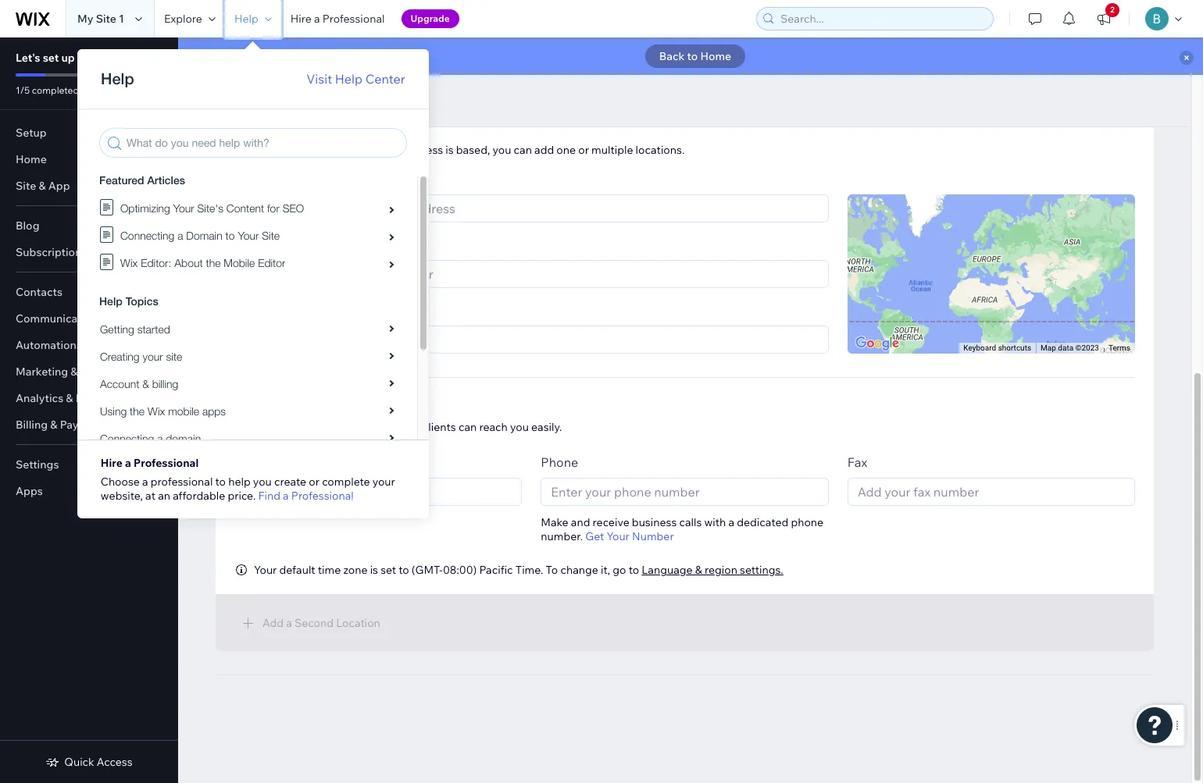 Task type: locate. For each thing, give the bounding box(es) containing it.
0 horizontal spatial can
[[459, 420, 477, 434]]

set
[[43, 51, 59, 65], [381, 563, 396, 577]]

a up visit
[[314, 12, 320, 26]]

business info button
[[283, 89, 367, 112]]

settings
[[216, 94, 258, 108], [16, 458, 59, 472]]

0 vertical spatial or
[[578, 143, 589, 157]]

calls
[[679, 516, 702, 530]]

Type your email address field
[[240, 479, 517, 506]]

hire a professional up visit help center
[[290, 12, 385, 26]]

let
[[234, 143, 251, 157]]

1 vertical spatial can
[[459, 420, 477, 434]]

1 horizontal spatial site
[[96, 12, 116, 26]]

up
[[61, 51, 75, 65]]

0 horizontal spatial help
[[234, 12, 258, 26]]

find a professional
[[258, 489, 354, 503]]

help right explore on the top left of the page
[[234, 12, 258, 26]]

create
[[274, 475, 306, 489]]

my
[[77, 12, 93, 26]]

hire
[[290, 12, 312, 26], [101, 456, 123, 470]]

0 horizontal spatial settings
[[16, 458, 59, 472]]

can left the reach
[[459, 420, 477, 434]]

a inside make and receive business calls with a dedicated phone number.
[[728, 516, 734, 530]]

business left based,
[[398, 143, 443, 157]]

site
[[96, 12, 116, 26], [16, 179, 36, 193]]

can inside location let customers know where your business is based, you can add one or multiple locations.
[[514, 143, 532, 157]]

help up info
[[335, 71, 363, 87]]

back to home alert
[[178, 37, 1203, 75]]

reach
[[479, 420, 508, 434]]

1 horizontal spatial business
[[398, 143, 443, 157]]

& inside dropdown button
[[39, 179, 46, 193]]

you right the reach
[[510, 420, 529, 434]]

1 horizontal spatial is
[[446, 143, 454, 157]]

site & app
[[16, 179, 70, 193]]

0 vertical spatial can
[[514, 143, 532, 157]]

professional up visit help center
[[322, 12, 385, 26]]

0 vertical spatial settings
[[216, 94, 258, 108]]

0 horizontal spatial is
[[370, 563, 378, 577]]

hire up choose at the bottom left
[[101, 456, 123, 470]]

an
[[158, 489, 170, 503]]

your right add
[[258, 420, 281, 434]]

Add your fax number field
[[853, 479, 1130, 506]]

your inside "choose a professional to help you create or complete your website, at an affordable price."
[[372, 475, 395, 489]]

settings inside 'button'
[[216, 94, 258, 108]]

or inside "choose a professional to help you create or complete your website, at an affordable price."
[[309, 475, 320, 489]]

hire a professional up at
[[101, 456, 199, 470]]

you for location
[[493, 143, 511, 157]]

keyboard shortcuts
[[964, 344, 1031, 352]]

1 vertical spatial home
[[16, 152, 47, 166]]

2 vertical spatial professional
[[291, 489, 354, 503]]

terms link
[[1109, 344, 1130, 352]]

get your number
[[585, 530, 674, 544]]

keyboard
[[964, 344, 996, 352]]

site left app in the left top of the page
[[16, 179, 36, 193]]

blog button
[[0, 212, 178, 239]]

address description (optional)
[[234, 241, 388, 256]]

1 vertical spatial or
[[309, 475, 320, 489]]

it,
[[601, 563, 610, 577]]

a right with
[[728, 516, 734, 530]]

or right one in the left of the page
[[578, 143, 589, 157]]

is left based,
[[446, 143, 454, 157]]

& inside dropdown button
[[66, 391, 73, 405]]

you right based,
[[493, 143, 511, 157]]

0 vertical spatial you
[[493, 143, 511, 157]]

you
[[493, 143, 511, 157], [510, 420, 529, 434], [253, 475, 272, 489]]

a left an
[[142, 475, 148, 489]]

number
[[632, 530, 674, 544]]

your right complete
[[372, 475, 395, 489]]

1
[[119, 12, 124, 26]]

2 button
[[1087, 0, 1121, 37]]

affordable
[[173, 489, 225, 503]]

to left the help
[[215, 475, 226, 489]]

help inside button
[[234, 12, 258, 26]]

Add your location name field
[[240, 327, 823, 353]]

set left up
[[43, 51, 59, 65]]

is right zone
[[370, 563, 378, 577]]

language & region settings. button
[[642, 563, 783, 577]]

visit
[[306, 71, 332, 87]]

1 horizontal spatial home
[[700, 49, 731, 63]]

1 vertical spatial hire
[[101, 456, 123, 470]]

0 horizontal spatial business
[[283, 420, 328, 434]]

one
[[557, 143, 576, 157]]

app
[[48, 179, 70, 193]]

0 vertical spatial hire
[[290, 12, 312, 26]]

home down 'setup'
[[16, 152, 47, 166]]

business left "calls"
[[632, 516, 677, 530]]

contacts
[[16, 285, 62, 299]]

Search... field
[[776, 8, 988, 30]]

a inside "choose a professional to help you create or complete your website, at an affordable price."
[[142, 475, 148, 489]]

0 vertical spatial your
[[607, 530, 630, 544]]

1 vertical spatial you
[[510, 420, 529, 434]]

communications
[[16, 312, 103, 326]]

you right the help
[[253, 475, 272, 489]]

0 horizontal spatial hire a professional
[[101, 456, 199, 470]]

& right billing
[[50, 418, 57, 432]]

billing & payments
[[16, 418, 111, 432]]

multiple
[[591, 143, 633, 157]]

professional up professional
[[134, 456, 199, 470]]

back to home button
[[645, 45, 745, 68]]

settings.
[[740, 563, 783, 577]]

to
[[687, 49, 698, 63], [215, 475, 226, 489], [399, 563, 409, 577], [629, 563, 639, 577]]

address
[[234, 241, 277, 256]]

& left seo
[[71, 365, 78, 379]]

let's
[[16, 51, 40, 65]]

to right go
[[629, 563, 639, 577]]

to right back
[[687, 49, 698, 63]]

contacts button
[[0, 279, 178, 305]]

apps button
[[0, 478, 178, 505]]

1 horizontal spatial can
[[514, 143, 532, 157]]

0 vertical spatial home
[[700, 49, 731, 63]]

& left reports
[[66, 391, 73, 405]]

2 vertical spatial business
[[632, 516, 677, 530]]

0 vertical spatial site
[[96, 12, 116, 26]]

at
[[145, 489, 155, 503]]

sidebar element
[[0, 37, 178, 784]]

billing
[[16, 418, 48, 432]]

site left the 1
[[96, 12, 116, 26]]

1 vertical spatial help
[[335, 71, 363, 87]]

your right where
[[373, 143, 396, 157]]

to
[[546, 563, 558, 577]]

&
[[39, 179, 46, 193], [71, 365, 78, 379], [66, 391, 73, 405], [50, 418, 57, 432], [695, 563, 702, 577]]

1 horizontal spatial your
[[607, 530, 630, 544]]

and
[[571, 516, 590, 530]]

set right zone
[[381, 563, 396, 577]]

0 vertical spatial set
[[43, 51, 59, 65]]

time
[[318, 563, 341, 577]]

hire right help button
[[290, 12, 312, 26]]

you inside location let customers know where your business is based, you can add one or multiple locations.
[[493, 143, 511, 157]]

your right up
[[77, 51, 101, 65]]

keyboard shortcuts button
[[964, 343, 1031, 354]]

1 horizontal spatial hire a professional
[[290, 12, 385, 26]]

customers
[[253, 143, 307, 157]]

1 vertical spatial settings
[[16, 458, 59, 472]]

0 horizontal spatial site
[[16, 179, 36, 193]]

home inside sidebar element
[[16, 152, 47, 166]]

0 horizontal spatial or
[[309, 475, 320, 489]]

you for add
[[510, 420, 529, 434]]

marketing
[[16, 365, 68, 379]]

1 vertical spatial site
[[16, 179, 36, 193]]

& for analytics
[[66, 391, 73, 405]]

settings for settings 'button'
[[216, 94, 258, 108]]

0 vertical spatial help
[[234, 12, 258, 26]]

complete
[[322, 475, 370, 489]]

0 horizontal spatial home
[[16, 152, 47, 166]]

business left the contact
[[283, 420, 328, 434]]

2 horizontal spatial business
[[632, 516, 677, 530]]

with
[[704, 516, 726, 530]]

settings up location
[[216, 94, 258, 108]]

explore
[[164, 12, 202, 26]]

or right create
[[309, 475, 320, 489]]

1 horizontal spatial or
[[578, 143, 589, 157]]

choose
[[101, 475, 140, 489]]

blog
[[16, 219, 39, 233]]

get your number button
[[585, 530, 674, 544]]

professional right the find
[[291, 489, 354, 503]]

Search for your business address field
[[259, 195, 823, 222]]

a up choose at the bottom left
[[125, 456, 131, 470]]

a
[[314, 12, 320, 26], [125, 456, 131, 470], [142, 475, 148, 489], [283, 489, 289, 503], [728, 516, 734, 530]]

or
[[578, 143, 589, 157], [309, 475, 320, 489]]

1 vertical spatial your
[[254, 563, 277, 577]]

your left 'default'
[[254, 563, 277, 577]]

your default time zone is set to (gmt-08:00) pacific time. to change it, go to language & region settings.
[[254, 563, 783, 577]]

0 horizontal spatial set
[[43, 51, 59, 65]]

data
[[1058, 344, 1074, 352]]

your right get at bottom
[[607, 530, 630, 544]]

& for site
[[39, 179, 46, 193]]

can left add
[[514, 143, 532, 157]]

business
[[291, 94, 337, 108]]

reports
[[76, 391, 117, 405]]

analytics & reports button
[[0, 385, 178, 412]]

go
[[613, 563, 626, 577]]

google image
[[851, 334, 903, 354]]

a right the find
[[283, 489, 289, 503]]

& left app in the left top of the page
[[39, 179, 46, 193]]

2 vertical spatial you
[[253, 475, 272, 489]]

1 horizontal spatial settings
[[216, 94, 258, 108]]

home
[[700, 49, 731, 63], [16, 152, 47, 166]]

0 vertical spatial is
[[446, 143, 454, 157]]

settings up 'apps'
[[16, 458, 59, 472]]

is
[[446, 143, 454, 157], [370, 563, 378, 577]]

0 vertical spatial business
[[398, 143, 443, 157]]

0 vertical spatial professional
[[322, 12, 385, 26]]

1 horizontal spatial set
[[381, 563, 396, 577]]

can
[[514, 143, 532, 157], [459, 420, 477, 434]]

business inside make and receive business calls with a dedicated phone number.
[[632, 516, 677, 530]]

1 vertical spatial hire a professional
[[101, 456, 199, 470]]

your inside sidebar element
[[77, 51, 101, 65]]

settings inside sidebar element
[[16, 458, 59, 472]]

professional for find a professional link
[[291, 489, 354, 503]]

professional
[[151, 475, 213, 489]]

map data ©2023
[[1041, 344, 1099, 352]]

visit help center link
[[306, 70, 405, 88]]

upgrade
[[411, 12, 450, 24]]

home right back
[[700, 49, 731, 63]]



Task type: vqa. For each thing, say whether or not it's contained in the screenshot.
Settings 'link'
yes



Task type: describe. For each thing, give the bounding box(es) containing it.
site & app button
[[0, 173, 178, 199]]

map region
[[768, 122, 1168, 522]]

completed
[[32, 84, 79, 96]]

settings link
[[0, 452, 178, 478]]

clients
[[423, 420, 456, 434]]

change
[[560, 563, 598, 577]]

your inside location let customers know where your business is based, you can add one or multiple locations.
[[373, 143, 396, 157]]

08:00)
[[443, 563, 477, 577]]

analytics
[[16, 391, 63, 405]]

automations
[[16, 338, 82, 352]]

find
[[258, 489, 280, 503]]

payments
[[60, 418, 111, 432]]

based,
[[456, 143, 490, 157]]

1 horizontal spatial hire
[[290, 12, 312, 26]]

analytics & reports
[[16, 391, 117, 405]]

you inside "choose a professional to help you create or complete your website, at an affordable price."
[[253, 475, 272, 489]]

1 vertical spatial is
[[370, 563, 378, 577]]

website,
[[101, 489, 143, 503]]

1 horizontal spatial help
[[335, 71, 363, 87]]

to left (gmt-
[[399, 563, 409, 577]]

business inside location let customers know where your business is based, you can add one or multiple locations.
[[398, 143, 443, 157]]

know
[[309, 143, 337, 157]]

set inside sidebar element
[[43, 51, 59, 65]]

description
[[279, 241, 337, 256]]

settings button
[[208, 89, 266, 112]]

help
[[228, 475, 251, 489]]

my site 1
[[77, 12, 124, 26]]

region
[[705, 563, 737, 577]]

0 horizontal spatial your
[[254, 563, 277, 577]]

add
[[534, 143, 554, 157]]

time.
[[515, 563, 543, 577]]

automations link
[[0, 332, 178, 359]]

language
[[642, 563, 693, 577]]

location
[[234, 126, 282, 141]]

add
[[234, 420, 256, 434]]

site inside dropdown button
[[16, 179, 36, 193]]

make and receive business calls with a dedicated phone number.
[[541, 516, 824, 544]]

seo
[[80, 365, 103, 379]]

get
[[585, 530, 604, 544]]

phone
[[541, 455, 578, 470]]

(gmt-
[[412, 563, 443, 577]]

0 horizontal spatial hire
[[101, 456, 123, 470]]

add your business contact details so clients can reach you easily.
[[234, 420, 562, 434]]

2
[[1110, 5, 1115, 15]]

details
[[372, 420, 406, 434]]

access
[[97, 755, 133, 770]]

0 vertical spatial hire a professional
[[290, 12, 385, 26]]

(optional)
[[339, 241, 388, 256]]

quick access button
[[46, 755, 133, 770]]

default
[[279, 563, 315, 577]]

number.
[[541, 530, 583, 544]]

subscriptions
[[16, 245, 87, 259]]

1/5
[[16, 84, 30, 96]]

blog
[[103, 51, 127, 65]]

is inside location let customers know where your business is based, you can add one or multiple locations.
[[446, 143, 454, 157]]

zone
[[343, 563, 368, 577]]

where
[[339, 143, 371, 157]]

visit help center
[[306, 71, 405, 87]]

marketing & seo button
[[0, 359, 178, 385]]

1 vertical spatial professional
[[134, 456, 199, 470]]

hire a professional link
[[281, 0, 394, 37]]

professional for hire a professional link
[[322, 12, 385, 26]]

center
[[365, 71, 405, 87]]

1 vertical spatial set
[[381, 563, 396, 577]]

to inside "choose a professional to help you create or complete your website, at an affordable price."
[[215, 475, 226, 489]]

location let customers know where your business is based, you can add one or multiple locations.
[[234, 126, 685, 157]]

communications button
[[0, 305, 178, 332]]

back
[[659, 49, 685, 63]]

upgrade button
[[401, 9, 459, 28]]

info
[[340, 94, 360, 108]]

& for marketing
[[71, 365, 78, 379]]

contact
[[331, 420, 369, 434]]

terms
[[1109, 344, 1130, 352]]

home inside button
[[700, 49, 731, 63]]

1 vertical spatial business
[[283, 420, 328, 434]]

fax
[[847, 455, 867, 470]]

phone
[[791, 516, 824, 530]]

apps
[[16, 484, 43, 498]]

quick access
[[64, 755, 133, 770]]

e.g., Located on the ground floor field
[[240, 261, 823, 288]]

receive
[[593, 516, 629, 530]]

billing & payments button
[[0, 412, 178, 438]]

1/5 completed
[[16, 84, 79, 96]]

& for billing
[[50, 418, 57, 432]]

& left region
[[695, 563, 702, 577]]

make
[[541, 516, 568, 530]]

dedicated
[[737, 516, 788, 530]]

help button
[[225, 0, 281, 37]]

shortcuts
[[998, 344, 1031, 352]]

Enter your phone number field
[[546, 479, 823, 506]]

business info
[[291, 94, 360, 108]]

choose a professional to help you create or complete your website, at an affordable price.
[[101, 475, 395, 503]]

price.
[[228, 489, 256, 503]]

marketing & seo
[[16, 365, 103, 379]]

setup link
[[0, 120, 178, 146]]

to inside button
[[687, 49, 698, 63]]

or inside location let customers know where your business is based, you can add one or multiple locations.
[[578, 143, 589, 157]]

settings for settings link
[[16, 458, 59, 472]]



